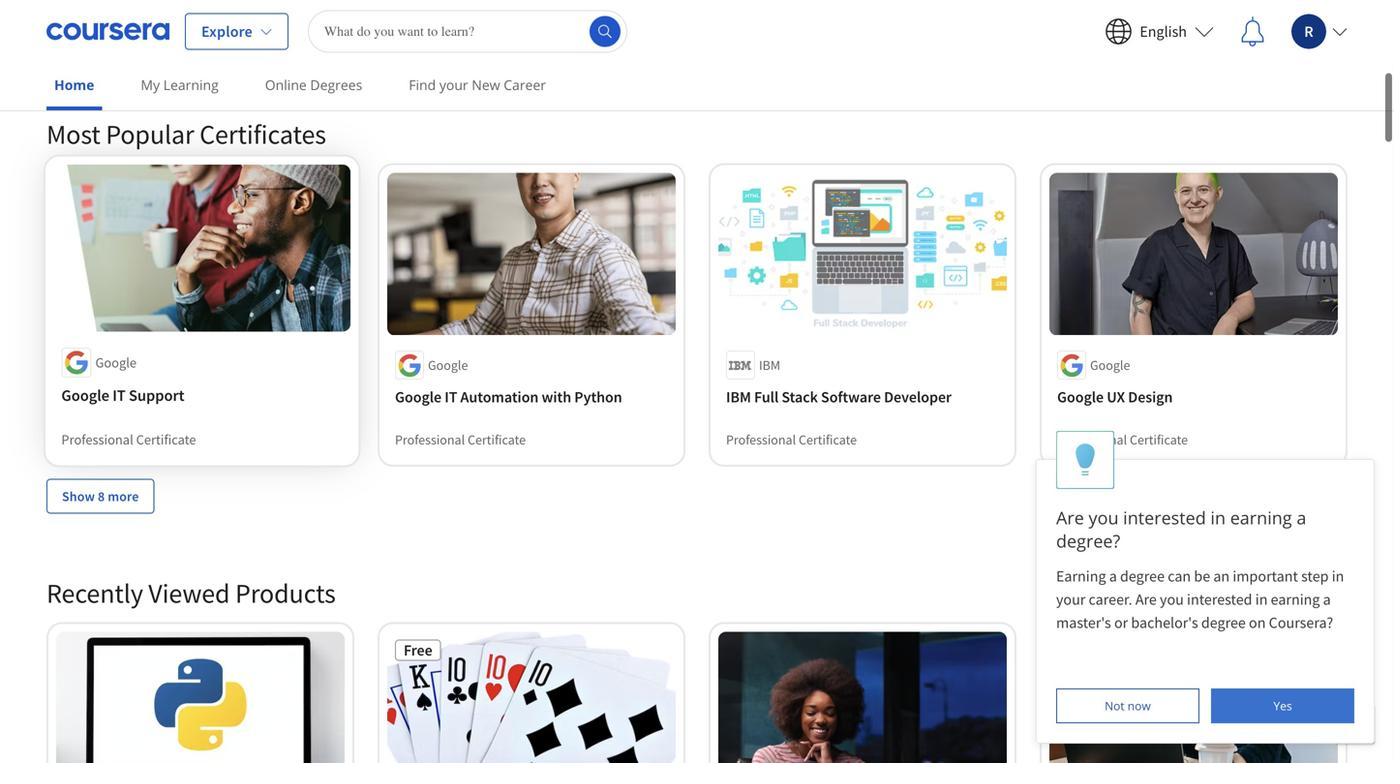 Task type: vqa. For each thing, say whether or not it's contained in the screenshot.
New
yes



Task type: describe. For each thing, give the bounding box(es) containing it.
google left automation
[[395, 388, 442, 407]]

your inside earning a degree can be an important step in your career. are you interested in earning a master's or bachelor's degree on coursera?
[[1057, 590, 1086, 609]]

certificate for stack
[[799, 431, 857, 449]]

design
[[1128, 388, 1173, 407]]

an
[[1214, 567, 1230, 586]]

explore button
[[185, 13, 288, 50]]

home
[[54, 76, 94, 94]]

2 horizontal spatial in
[[1332, 567, 1345, 586]]

ibm for ibm
[[759, 357, 781, 374]]

2 horizontal spatial a
[[1324, 590, 1331, 609]]

a inside are you interested in earning a degree?
[[1297, 506, 1307, 530]]

interested inside earning a degree can be an important step in your career. are you interested in earning a master's or bachelor's degree on coursera?
[[1187, 590, 1253, 609]]

1 horizontal spatial degree
[[1202, 613, 1246, 632]]

professional certificate for design
[[1058, 431, 1188, 449]]

certificates
[[200, 117, 326, 151]]

r
[[1305, 22, 1314, 41]]

yes
[[1274, 698, 1293, 714]]

new
[[472, 76, 500, 94]]

in inside are you interested in earning a degree?
[[1211, 506, 1226, 530]]

automation
[[461, 388, 539, 407]]

show 8 more button inside 'earn your degree collection' element
[[46, 20, 154, 55]]

professional for automation
[[395, 431, 465, 449]]

it for support
[[113, 386, 126, 406]]

most
[[46, 117, 100, 151]]

products
[[235, 576, 336, 610]]

8 for show 8 more 'button' inside the 'earn your degree collection' element
[[98, 29, 105, 46]]

support
[[129, 386, 185, 406]]

professional for support
[[61, 431, 133, 449]]

lightbulb tip image
[[1075, 443, 1096, 477]]

not
[[1105, 698, 1125, 714]]

professional certificate for support
[[61, 431, 196, 449]]

earn your degree collection element
[[35, 0, 1360, 86]]

earning a degree can be an important step in your career. are you interested in earning a master's or bachelor's degree on coursera?
[[1057, 567, 1348, 632]]

with
[[542, 388, 572, 407]]

my learning link
[[133, 63, 226, 107]]

online
[[265, 76, 307, 94]]

full
[[754, 388, 779, 407]]

google it support link
[[61, 386, 343, 406]]

google it support
[[61, 386, 185, 406]]

google up google ux design
[[1090, 357, 1131, 374]]

explore
[[201, 22, 253, 41]]

google left 'support'
[[61, 386, 109, 406]]

earning inside earning a degree can be an important step in your career. are you interested in earning a master's or bachelor's degree on coursera?
[[1271, 590, 1320, 609]]

my
[[141, 76, 160, 94]]

step
[[1302, 567, 1329, 586]]

can
[[1168, 567, 1191, 586]]

more inside 'earn your degree collection' element
[[108, 29, 139, 46]]

online degrees
[[265, 76, 362, 94]]

ibm for ibm full stack software developer
[[726, 388, 751, 407]]

professional certificate for automation
[[395, 431, 526, 449]]

What do you want to learn? text field
[[308, 10, 627, 53]]

1 vertical spatial a
[[1110, 567, 1117, 586]]

r button
[[1280, 2, 1348, 61]]

degrees
[[310, 76, 362, 94]]

help center image
[[1344, 713, 1367, 736]]

important
[[1233, 567, 1299, 586]]

my learning
[[141, 76, 219, 94]]

on
[[1249, 613, 1266, 632]]

most popular certificates collection element
[[35, 86, 1360, 544]]



Task type: locate. For each thing, give the bounding box(es) containing it.
0 horizontal spatial degree
[[1120, 567, 1165, 586]]

0 horizontal spatial you
[[1089, 506, 1119, 530]]

career
[[504, 76, 546, 94]]

certificate for automation
[[468, 431, 526, 449]]

google ux design link
[[1058, 388, 1331, 407]]

0 horizontal spatial are
[[1057, 506, 1084, 530]]

software
[[821, 388, 881, 407]]

google
[[95, 354, 137, 372], [428, 357, 468, 374], [1090, 357, 1131, 374], [61, 386, 109, 406], [395, 388, 442, 407], [1058, 388, 1104, 407]]

show 8 more inside 'earn your degree collection' element
[[62, 29, 139, 46]]

a
[[1297, 506, 1307, 530], [1110, 567, 1117, 586], [1324, 590, 1331, 609]]

not now button
[[1057, 689, 1200, 723]]

google up google it support
[[95, 354, 137, 372]]

None search field
[[308, 10, 627, 53]]

professional down google ux design
[[1058, 431, 1127, 449]]

coursera?
[[1269, 613, 1334, 632]]

certificate for support
[[136, 431, 196, 449]]

you
[[1089, 506, 1119, 530], [1160, 590, 1184, 609]]

professional down automation
[[395, 431, 465, 449]]

you inside earning a degree can be an important step in your career. are you interested in earning a master's or bachelor's degree on coursera?
[[1160, 590, 1184, 609]]

1 horizontal spatial your
[[1057, 590, 1086, 609]]

professional down full
[[726, 431, 796, 449]]

2 vertical spatial in
[[1256, 590, 1268, 609]]

google ux design
[[1058, 388, 1173, 407]]

8 inside most popular certificates collection element
[[98, 487, 105, 505]]

a up step in the right of the page
[[1297, 506, 1307, 530]]

show 8 more inside most popular certificates collection element
[[62, 487, 139, 505]]

certificate
[[136, 431, 196, 449], [468, 431, 526, 449], [799, 431, 857, 449], [1130, 431, 1188, 449]]

0 vertical spatial earning
[[1231, 506, 1293, 530]]

1 vertical spatial you
[[1160, 590, 1184, 609]]

it left automation
[[445, 388, 457, 407]]

show 8 more button
[[46, 20, 154, 55], [46, 479, 154, 514]]

2 show from the top
[[62, 487, 95, 505]]

show inside 'earn your degree collection' element
[[62, 29, 95, 46]]

recently viewed products collection element
[[35, 544, 1360, 763]]

1 vertical spatial show
[[62, 487, 95, 505]]

english
[[1140, 22, 1187, 41]]

degree left can
[[1120, 567, 1165, 586]]

1 vertical spatial interested
[[1187, 590, 1253, 609]]

a up career.
[[1110, 567, 1117, 586]]

popular
[[106, 117, 194, 151]]

1 horizontal spatial it
[[445, 388, 457, 407]]

earning
[[1057, 567, 1106, 586]]

ibm up full
[[759, 357, 781, 374]]

1 horizontal spatial you
[[1160, 590, 1184, 609]]

google left 'ux'
[[1058, 388, 1104, 407]]

a down step in the right of the page
[[1324, 590, 1331, 609]]

0 vertical spatial show 8 more button
[[46, 20, 154, 55]]

1 show 8 more button from the top
[[46, 20, 154, 55]]

0 vertical spatial degree
[[1120, 567, 1165, 586]]

bachelor's
[[1131, 613, 1199, 632]]

1 vertical spatial ibm
[[726, 388, 751, 407]]

1 more from the top
[[108, 29, 139, 46]]

developer
[[884, 388, 952, 407]]

not now
[[1105, 698, 1151, 714]]

show for show 8 more 'button' inside the 'earn your degree collection' element
[[62, 29, 95, 46]]

recently
[[46, 576, 143, 610]]

ibm full stack software developer link
[[726, 388, 999, 407]]

your
[[439, 76, 468, 94], [1057, 590, 1086, 609]]

0 vertical spatial more
[[108, 29, 139, 46]]

ux
[[1107, 388, 1125, 407]]

0 vertical spatial a
[[1297, 506, 1307, 530]]

coursera image
[[46, 16, 169, 47]]

google up automation
[[428, 357, 468, 374]]

your right find
[[439, 76, 468, 94]]

1 8 from the top
[[98, 29, 105, 46]]

alice element
[[1036, 431, 1375, 744]]

1 horizontal spatial ibm
[[759, 357, 781, 374]]

1 vertical spatial more
[[108, 487, 139, 505]]

or
[[1115, 613, 1128, 632]]

it for automation
[[445, 388, 457, 407]]

stack
[[782, 388, 818, 407]]

you inside are you interested in earning a degree?
[[1089, 506, 1119, 530]]

1 vertical spatial show 8 more
[[62, 487, 139, 505]]

1 vertical spatial your
[[1057, 590, 1086, 609]]

degree?
[[1057, 529, 1121, 553]]

0 vertical spatial interested
[[1124, 506, 1206, 530]]

professional certificate for stack
[[726, 431, 857, 449]]

more
[[108, 29, 139, 46], [108, 487, 139, 505]]

professional for stack
[[726, 431, 796, 449]]

professional certificate down 'ux'
[[1058, 431, 1188, 449]]

show 8 more
[[62, 29, 139, 46], [62, 487, 139, 505]]

8 for show 8 more 'button' within the most popular certificates collection element
[[98, 487, 105, 505]]

1 show 8 more from the top
[[62, 29, 139, 46]]

2 more from the top
[[108, 487, 139, 505]]

professional for design
[[1058, 431, 1127, 449]]

google it automation with python link
[[395, 388, 668, 407]]

are up bachelor's
[[1136, 590, 1157, 609]]

most popular certificates
[[46, 117, 326, 151]]

learning
[[163, 76, 219, 94]]

are up earning
[[1057, 506, 1084, 530]]

2 show 8 more button from the top
[[46, 479, 154, 514]]

1 vertical spatial earning
[[1271, 590, 1320, 609]]

1 vertical spatial 8
[[98, 487, 105, 505]]

professional down google it support
[[61, 431, 133, 449]]

free
[[404, 640, 433, 660]]

recently viewed products
[[46, 576, 336, 610]]

1 vertical spatial in
[[1332, 567, 1345, 586]]

certificate for design
[[1130, 431, 1188, 449]]

professional certificate
[[61, 431, 196, 449], [395, 431, 526, 449], [726, 431, 857, 449], [1058, 431, 1188, 449]]

0 horizontal spatial ibm
[[726, 388, 751, 407]]

0 horizontal spatial a
[[1110, 567, 1117, 586]]

0 vertical spatial show 8 more
[[62, 29, 139, 46]]

certificate down design on the bottom
[[1130, 431, 1188, 449]]

ibm left full
[[726, 388, 751, 407]]

1 vertical spatial show 8 more button
[[46, 479, 154, 514]]

are
[[1057, 506, 1084, 530], [1136, 590, 1157, 609]]

professional
[[61, 431, 133, 449], [395, 431, 465, 449], [726, 431, 796, 449], [1058, 431, 1127, 449]]

find your new career
[[409, 76, 546, 94]]

interested inside are you interested in earning a degree?
[[1124, 506, 1206, 530]]

ibm
[[759, 357, 781, 374], [726, 388, 751, 407]]

in
[[1211, 506, 1226, 530], [1332, 567, 1345, 586], [1256, 590, 1268, 609]]

0 vertical spatial show
[[62, 29, 95, 46]]

ibm full stack software developer
[[726, 388, 952, 407]]

it left 'support'
[[113, 386, 126, 406]]

are inside earning a degree can be an important step in your career. are you interested in earning a master's or bachelor's degree on coursera?
[[1136, 590, 1157, 609]]

professional certificate down stack
[[726, 431, 857, 449]]

2 show 8 more from the top
[[62, 487, 139, 505]]

now
[[1128, 698, 1151, 714]]

google it automation with python
[[395, 388, 622, 407]]

you down lightbulb tip icon
[[1089, 506, 1119, 530]]

career.
[[1089, 590, 1133, 609]]

find
[[409, 76, 436, 94]]

viewed
[[148, 576, 230, 610]]

degree
[[1120, 567, 1165, 586], [1202, 613, 1246, 632]]

interested
[[1124, 506, 1206, 530], [1187, 590, 1253, 609]]

show inside most popular certificates collection element
[[62, 487, 95, 505]]

interested down an
[[1187, 590, 1253, 609]]

be
[[1194, 567, 1211, 586]]

0 vertical spatial you
[[1089, 506, 1119, 530]]

home link
[[46, 63, 102, 110]]

0 vertical spatial in
[[1211, 506, 1226, 530]]

show
[[62, 29, 95, 46], [62, 487, 95, 505]]

online degrees link
[[257, 63, 370, 107]]

0 vertical spatial ibm
[[759, 357, 781, 374]]

0 horizontal spatial your
[[439, 76, 468, 94]]

0 horizontal spatial in
[[1211, 506, 1226, 530]]

earning up important
[[1231, 506, 1293, 530]]

find your new career link
[[401, 63, 554, 107]]

are you interested in earning a degree?
[[1057, 506, 1307, 553]]

more inside most popular certificates collection element
[[108, 487, 139, 505]]

master's
[[1057, 613, 1112, 632]]

certificate down 'support'
[[136, 431, 196, 449]]

earning
[[1231, 506, 1293, 530], [1271, 590, 1320, 609]]

0 vertical spatial are
[[1057, 506, 1084, 530]]

yes link
[[1212, 689, 1355, 723]]

earning up coursera?
[[1271, 590, 1320, 609]]

are inside are you interested in earning a degree?
[[1057, 506, 1084, 530]]

you up bachelor's
[[1160, 590, 1184, 609]]

professional certificate down automation
[[395, 431, 526, 449]]

professional certificate down google it support
[[61, 431, 196, 449]]

earning inside are you interested in earning a degree?
[[1231, 506, 1293, 530]]

1 horizontal spatial are
[[1136, 590, 1157, 609]]

show for show 8 more 'button' within the most popular certificates collection element
[[62, 487, 95, 505]]

show 8 more button inside most popular certificates collection element
[[46, 479, 154, 514]]

1 vertical spatial degree
[[1202, 613, 1246, 632]]

interested up can
[[1124, 506, 1206, 530]]

it
[[113, 386, 126, 406], [445, 388, 457, 407]]

1 horizontal spatial a
[[1297, 506, 1307, 530]]

0 vertical spatial 8
[[98, 29, 105, 46]]

0 horizontal spatial it
[[113, 386, 126, 406]]

1 vertical spatial are
[[1136, 590, 1157, 609]]

0 vertical spatial your
[[439, 76, 468, 94]]

2 vertical spatial a
[[1324, 590, 1331, 609]]

in up an
[[1211, 506, 1226, 530]]

2 8 from the top
[[98, 487, 105, 505]]

your down earning
[[1057, 590, 1086, 609]]

certificate down automation
[[468, 431, 526, 449]]

in down important
[[1256, 590, 1268, 609]]

1 show from the top
[[62, 29, 95, 46]]

8 inside 'earn your degree collection' element
[[98, 29, 105, 46]]

certificate down ibm full stack software developer
[[799, 431, 857, 449]]

1 horizontal spatial in
[[1256, 590, 1268, 609]]

degree left on
[[1202, 613, 1246, 632]]

python
[[575, 388, 622, 407]]

in right step in the right of the page
[[1332, 567, 1345, 586]]

8
[[98, 29, 105, 46], [98, 487, 105, 505]]

english button
[[1094, 6, 1226, 57]]



